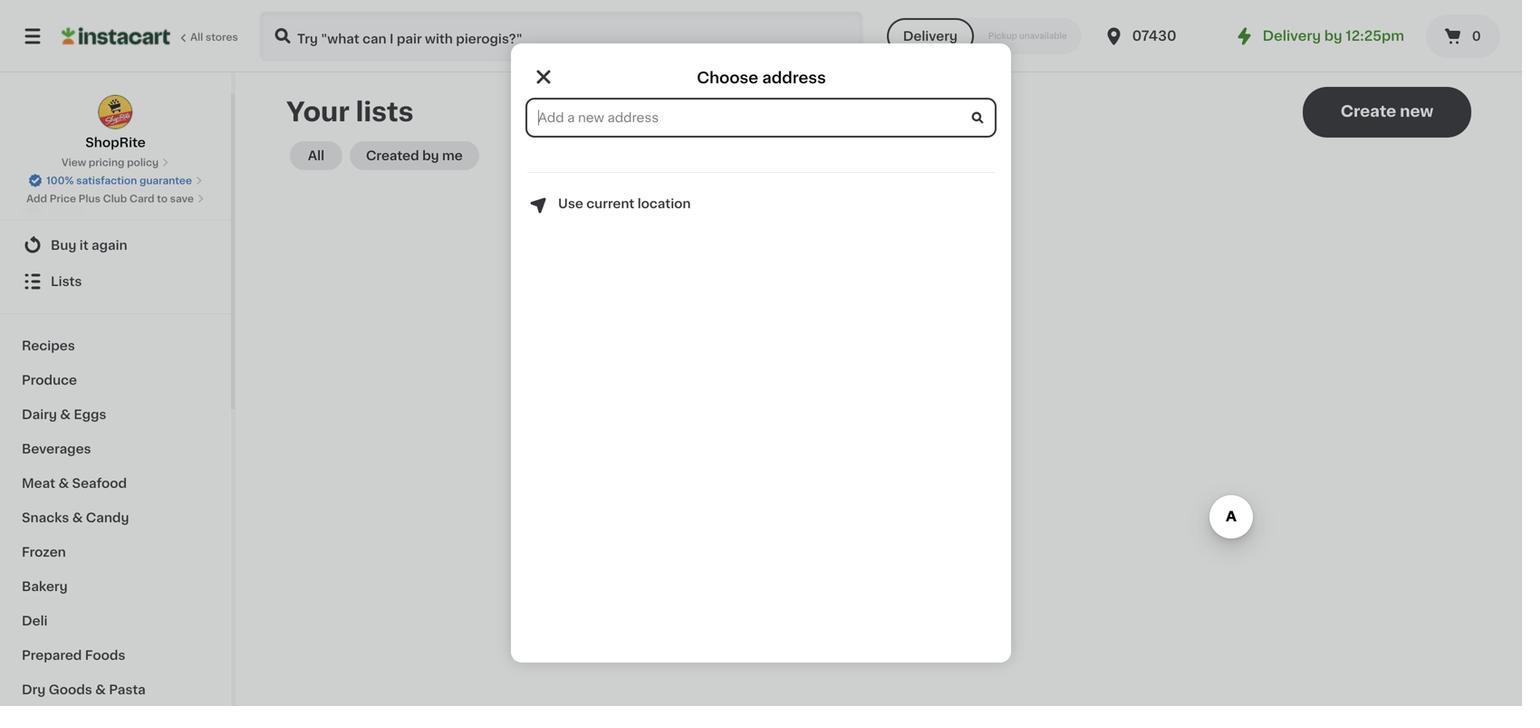 Task type: describe. For each thing, give the bounding box(es) containing it.
bakery link
[[11, 570, 220, 605]]

by for delivery
[[1325, 29, 1343, 43]]

card
[[130, 194, 155, 204]]

produce link
[[11, 363, 220, 398]]

snacks & candy
[[22, 512, 129, 525]]

frozen link
[[11, 536, 220, 570]]

all stores link
[[62, 11, 239, 62]]

100% satisfaction guarantee
[[46, 176, 192, 186]]

eggs
[[74, 409, 106, 421]]

frozen
[[22, 547, 66, 559]]

goods
[[49, 684, 92, 697]]

instacart logo image
[[62, 25, 170, 47]]

shop
[[51, 203, 85, 216]]

use current location
[[558, 198, 691, 210]]

to
[[157, 194, 168, 204]]

  text field inside 'choose address' dialog
[[527, 100, 995, 136]]

lists
[[356, 99, 414, 125]]

create new button
[[1303, 87, 1472, 138]]

add price plus club card to save
[[26, 194, 194, 204]]

12:25pm
[[1346, 29, 1405, 43]]

new
[[1400, 104, 1434, 119]]

meat & seafood
[[22, 478, 127, 490]]

recipes
[[22, 340, 75, 353]]

add price plus club card to save link
[[26, 192, 205, 206]]

meat
[[22, 478, 55, 490]]

satisfaction
[[76, 176, 137, 186]]

prepared
[[22, 650, 82, 663]]

shoprite logo image
[[98, 94, 133, 130]]

foods
[[85, 650, 125, 663]]

deli link
[[11, 605, 220, 639]]

choose address dialog
[[511, 44, 1011, 663]]

candy
[[86, 512, 129, 525]]

buy it again link
[[11, 227, 220, 264]]

use
[[558, 198, 584, 210]]

all stores
[[190, 32, 238, 42]]

pricing
[[89, 158, 125, 168]]

location
[[638, 198, 691, 210]]

plus
[[79, 194, 101, 204]]

all for all
[[308, 150, 325, 162]]

created
[[366, 150, 419, 162]]

created by me button
[[350, 141, 479, 170]]

address
[[762, 70, 826, 86]]

& inside "link"
[[95, 684, 106, 697]]

snacks
[[22, 512, 69, 525]]

buy it again
[[51, 239, 127, 252]]

dry goods & pasta link
[[11, 673, 220, 707]]

lists
[[51, 276, 82, 288]]

dairy & eggs link
[[11, 398, 220, 432]]

delivery by 12:25pm link
[[1234, 25, 1405, 47]]

beverages
[[22, 443, 91, 456]]

dry goods & pasta
[[22, 684, 146, 697]]

lists link
[[11, 264, 220, 300]]

shoprite
[[85, 136, 146, 149]]

0
[[1473, 30, 1482, 43]]

& for meat
[[58, 478, 69, 490]]

view pricing policy link
[[62, 155, 170, 170]]

100%
[[46, 176, 74, 186]]

by for created
[[422, 150, 439, 162]]



Task type: vqa. For each thing, say whether or not it's contained in the screenshot.
Free
no



Task type: locate. For each thing, give the bounding box(es) containing it.
create new
[[1341, 104, 1434, 119]]

0 vertical spatial by
[[1325, 29, 1343, 43]]

produce
[[22, 374, 77, 387]]

view
[[62, 158, 86, 168]]

add
[[26, 194, 47, 204]]

delivery for delivery by 12:25pm
[[1263, 29, 1322, 43]]

delivery by 12:25pm
[[1263, 29, 1405, 43]]

stores
[[206, 32, 238, 42]]

shoprite link
[[85, 94, 146, 152]]

again
[[92, 239, 127, 252]]

& for dairy
[[60, 409, 71, 421]]

deli
[[22, 615, 48, 628]]

it
[[80, 239, 88, 252]]

delivery button
[[887, 18, 974, 54]]

0 vertical spatial all
[[190, 32, 203, 42]]

price
[[50, 194, 76, 204]]

beverages link
[[11, 432, 220, 467]]

your lists
[[286, 99, 414, 125]]

07430
[[1133, 29, 1177, 43]]

all down your
[[308, 150, 325, 162]]

& right meat
[[58, 478, 69, 490]]

& for snacks
[[72, 512, 83, 525]]

shop link
[[11, 191, 220, 227]]

view pricing policy
[[62, 158, 159, 168]]

& left eggs at bottom left
[[60, 409, 71, 421]]

guarantee
[[140, 176, 192, 186]]

& left candy
[[72, 512, 83, 525]]

1 vertical spatial by
[[422, 150, 439, 162]]

policy
[[127, 158, 159, 168]]

all left stores
[[190, 32, 203, 42]]

search address image
[[970, 110, 986, 126]]

delivery inside the delivery by 12:25pm link
[[1263, 29, 1322, 43]]

1 horizontal spatial all
[[308, 150, 325, 162]]

bakery
[[22, 581, 68, 594]]

0 button
[[1427, 15, 1501, 58]]

prepared foods link
[[11, 639, 220, 673]]

1 vertical spatial all
[[308, 150, 325, 162]]

all inside button
[[308, 150, 325, 162]]

delivery inside delivery button
[[903, 30, 958, 43]]

all for all stores
[[190, 32, 203, 42]]

delivery for delivery
[[903, 30, 958, 43]]

& left pasta
[[95, 684, 106, 697]]

0 horizontal spatial all
[[190, 32, 203, 42]]

seafood
[[72, 478, 127, 490]]

0 horizontal spatial by
[[422, 150, 439, 162]]

by left me
[[422, 150, 439, 162]]

choose
[[697, 70, 759, 86]]

pasta
[[109, 684, 146, 697]]

&
[[60, 409, 71, 421], [58, 478, 69, 490], [72, 512, 83, 525], [95, 684, 106, 697]]

service type group
[[887, 18, 1082, 54]]

meat & seafood link
[[11, 467, 220, 501]]

save
[[170, 194, 194, 204]]

all button
[[290, 141, 343, 170]]

dairy & eggs
[[22, 409, 106, 421]]

buy
[[51, 239, 76, 252]]

dry
[[22, 684, 46, 697]]

07430 button
[[1104, 11, 1212, 62]]

snacks & candy link
[[11, 501, 220, 536]]

  text field
[[527, 100, 995, 136]]

1 horizontal spatial by
[[1325, 29, 1343, 43]]

created by me
[[366, 150, 463, 162]]

delivery
[[1263, 29, 1322, 43], [903, 30, 958, 43]]

create
[[1341, 104, 1397, 119]]

choose address
[[697, 70, 826, 86]]

by
[[1325, 29, 1343, 43], [422, 150, 439, 162]]

dairy
[[22, 409, 57, 421]]

by inside button
[[422, 150, 439, 162]]

0 horizontal spatial delivery
[[903, 30, 958, 43]]

club
[[103, 194, 127, 204]]

100% satisfaction guarantee button
[[28, 170, 203, 188]]

recipes link
[[11, 329, 220, 363]]

by left 12:25pm
[[1325, 29, 1343, 43]]

1 horizontal spatial delivery
[[1263, 29, 1322, 43]]

use current location button
[[527, 195, 691, 217]]

your
[[286, 99, 350, 125]]

current
[[587, 198, 635, 210]]

None search field
[[259, 11, 864, 62]]

me
[[442, 150, 463, 162]]

prepared foods
[[22, 650, 125, 663]]

all
[[190, 32, 203, 42], [308, 150, 325, 162]]



